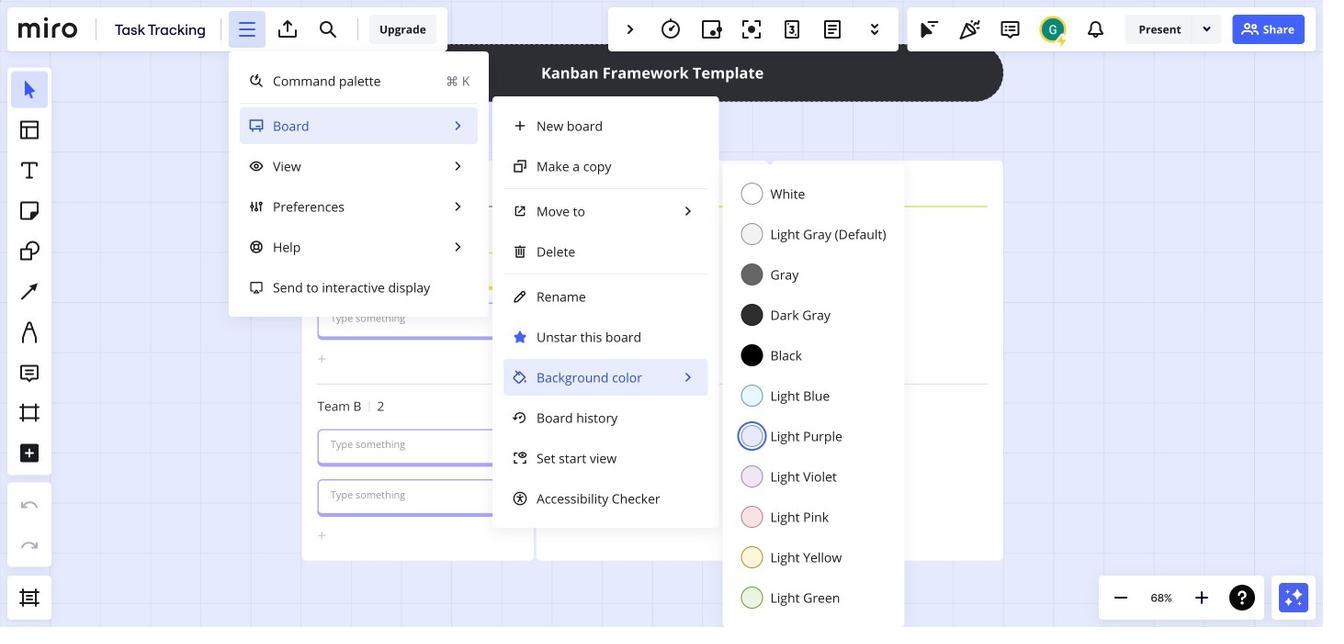 Task type: describe. For each thing, give the bounding box(es) containing it.
board toolbar
[[7, 7, 905, 628]]

show collaborators' cursors image
[[918, 18, 940, 40]]

10 radio item from the top
[[734, 539, 894, 576]]

checkbox item inside board toolbar
[[240, 62, 478, 99]]

hide apps image
[[619, 18, 641, 40]]

main menu image
[[236, 18, 258, 40]]

spagx image
[[513, 492, 527, 506]]

export this board image
[[277, 18, 299, 40]]

3 radio item from the top
[[734, 256, 894, 293]]

open frames image
[[18, 587, 40, 609]]

search image
[[317, 18, 339, 40]]

2 radio item from the top
[[734, 216, 894, 253]]

8 radio item from the top
[[734, 459, 894, 495]]

7 radio item from the top
[[734, 418, 894, 455]]



Task type: locate. For each thing, give the bounding box(es) containing it.
radio item
[[734, 176, 894, 212], [734, 216, 894, 253], [734, 256, 894, 293], [734, 297, 894, 334], [734, 337, 894, 374], [734, 378, 894, 414], [734, 418, 894, 455], [734, 459, 894, 495], [734, 499, 894, 536], [734, 539, 894, 576], [734, 580, 894, 617]]

checkbox item
[[240, 62, 478, 99]]

communication toolbar
[[907, 7, 1316, 51]]

comment image
[[999, 18, 1021, 40]]

spagx image
[[1239, 18, 1261, 40], [1200, 21, 1214, 36], [1054, 34, 1069, 48], [513, 204, 527, 219], [249, 280, 264, 295], [513, 411, 527, 425]]

4 radio item from the top
[[734, 297, 894, 334]]

group inside board toolbar
[[734, 176, 894, 617]]

1 radio item from the top
[[734, 176, 894, 212]]

6 radio item from the top
[[734, 378, 894, 414]]

group
[[734, 176, 894, 617]]

9 radio item from the top
[[734, 499, 894, 536]]

creation toolbar
[[7, 59, 51, 576]]

11 radio item from the top
[[734, 580, 894, 617]]

feed image
[[1085, 18, 1107, 40]]

menu item
[[240, 108, 478, 144], [504, 108, 708, 144], [240, 148, 478, 185], [504, 148, 708, 185], [240, 188, 478, 225], [504, 193, 708, 230], [240, 229, 478, 266], [504, 233, 708, 270], [240, 269, 478, 306], [504, 278, 708, 315], [504, 359, 708, 396], [504, 400, 708, 436], [504, 440, 708, 477], [504, 481, 708, 517]]

collaboration toolbar
[[608, 7, 899, 51]]

5 radio item from the top
[[734, 337, 894, 374]]

reactions image
[[959, 18, 981, 40]]



Task type: vqa. For each thing, say whether or not it's contained in the screenshot.
COMMUNICATION toolbar
yes



